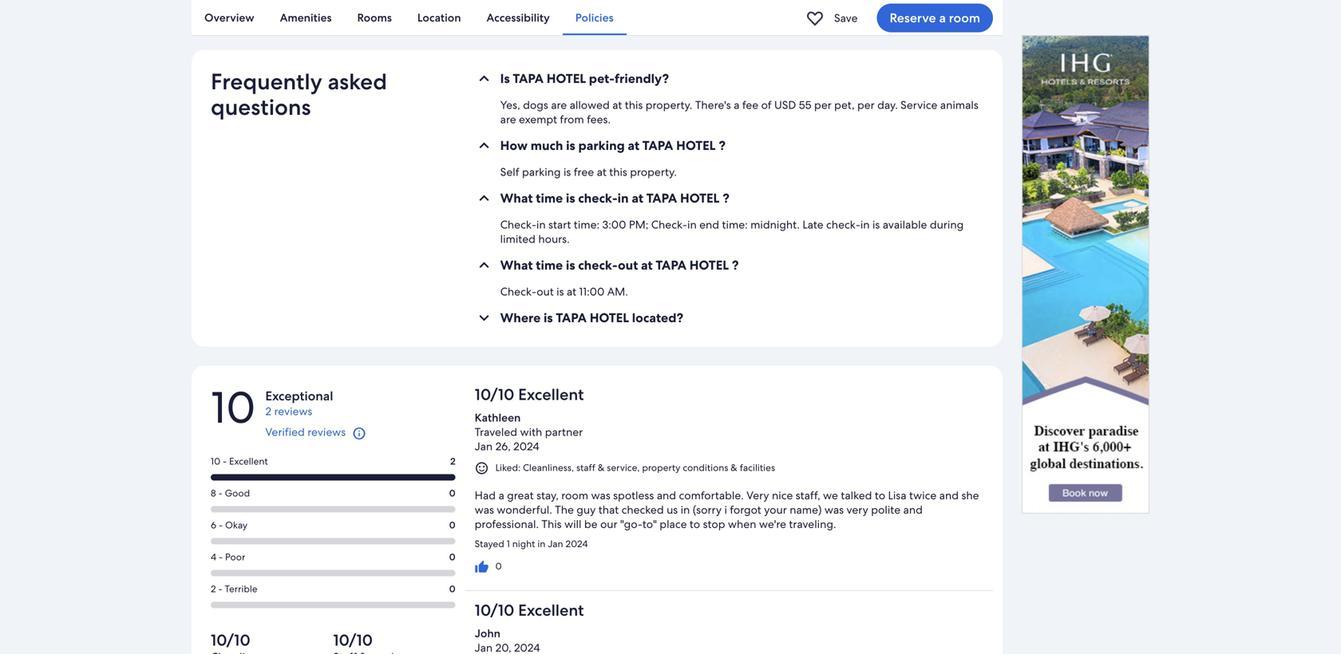 Task type: vqa. For each thing, say whether or not it's contained in the screenshot.
'asked'
yes



Task type: locate. For each thing, give the bounding box(es) containing it.
? down check-in start time: 3:00 pm; check-in end time: midnight. late check-in is available during limited hours.
[[732, 257, 739, 274]]

10 out of 10 element
[[211, 630, 333, 651], [333, 630, 456, 651]]

tapa right is
[[513, 70, 544, 87]]

1 vertical spatial what
[[500, 257, 533, 274]]

what time is check-in at tapa hotel ?
[[500, 190, 730, 207]]

are right dogs
[[551, 98, 567, 112]]

property. up what time is check-in at tapa hotel ?
[[630, 165, 677, 179]]

1 vertical spatial active image
[[475, 136, 494, 155]]

1 horizontal spatial parking
[[578, 137, 625, 154]]

reviews
[[274, 404, 312, 419], [308, 425, 346, 440]]

at left 11:00
[[567, 285, 577, 299]]

questions
[[211, 93, 311, 122]]

1 vertical spatial check-
[[826, 218, 861, 232]]

and down "property"
[[657, 489, 676, 503]]

was up stayed
[[475, 503, 494, 518]]

- for okay
[[219, 519, 223, 532]]

what for what time is check-out at tapa hotel ?
[[500, 257, 533, 274]]

1 horizontal spatial out
[[618, 257, 638, 274]]

what down the 'self'
[[500, 190, 533, 207]]

- right 8
[[218, 488, 223, 500]]

0 vertical spatial excellent
[[518, 384, 584, 405]]

0 for terrible
[[449, 583, 456, 596]]

location
[[417, 10, 461, 25]]

0 vertical spatial time
[[536, 190, 563, 207]]

a right the reserve
[[939, 10, 946, 26]]

available
[[883, 218, 927, 232]]

at inside yes, dogs are allowed at this property. there's a fee of usd 55 per pet, per day. service animals are exempt from fees.
[[613, 98, 622, 112]]

2
[[265, 404, 271, 419], [450, 456, 456, 468], [211, 583, 216, 596]]

0 vertical spatial 10
[[211, 379, 256, 437]]

in left start on the top left
[[537, 218, 546, 232]]

0 vertical spatial this
[[625, 98, 643, 112]]

- for poor
[[219, 551, 223, 564]]

property.
[[646, 98, 693, 112], [630, 165, 677, 179]]

? down yes, dogs are allowed at this property. there's a fee of usd 55 per pet, per day. service animals are exempt from fees.
[[719, 137, 726, 154]]

2 vertical spatial excellent
[[518, 601, 584, 621]]

0 horizontal spatial to
[[690, 518, 700, 532]]

0 vertical spatial out
[[618, 257, 638, 274]]

0 horizontal spatial 2
[[211, 583, 216, 596]]

animals
[[940, 98, 979, 112]]

check-
[[578, 190, 618, 207], [826, 218, 861, 232], [578, 257, 618, 274]]

time down hours.
[[536, 257, 563, 274]]

hotel
[[547, 70, 586, 87], [676, 137, 716, 154], [680, 190, 720, 207], [690, 257, 729, 274], [590, 310, 629, 327]]

and right polite at the bottom
[[903, 503, 923, 518]]

2024 down will at the left of the page
[[566, 538, 588, 551]]

0 vertical spatial a
[[939, 10, 946, 26]]

jan
[[475, 440, 493, 454], [548, 538, 563, 551]]

-
[[223, 456, 227, 468], [218, 488, 223, 500], [219, 519, 223, 532], [219, 551, 223, 564], [218, 583, 222, 596]]

1 vertical spatial jan
[[548, 538, 563, 551]]

? for what time is check-in at tapa hotel ?
[[723, 190, 730, 207]]

& left facilities
[[731, 462, 738, 474]]

8
[[211, 488, 216, 500]]

overview
[[204, 10, 254, 25]]

reserve a room button
[[877, 4, 993, 32]]

at right free
[[597, 165, 607, 179]]

1 horizontal spatial time:
[[722, 218, 748, 232]]

parking
[[578, 137, 625, 154], [522, 165, 561, 179]]

is up check-out is at 11:00 am.
[[566, 257, 575, 274]]

frequently asked questions
[[211, 67, 387, 122]]

1 vertical spatial property.
[[630, 165, 677, 179]]

active image down active image
[[475, 256, 494, 275]]

this inside yes, dogs are allowed at this property. there's a fee of usd 55 per pet, per day. service animals are exempt from fees.
[[625, 98, 643, 112]]

0 vertical spatial to
[[875, 489, 886, 503]]

0 vertical spatial jan
[[475, 440, 493, 454]]

terrible
[[225, 583, 258, 596]]

1 horizontal spatial 2
[[265, 404, 271, 419]]

time: right start on the top left
[[574, 218, 600, 232]]

6 - okay
[[211, 519, 248, 532]]

1 vertical spatial parking
[[522, 165, 561, 179]]

was left very
[[825, 503, 844, 518]]

excellent for 10/10 excellent kathleen traveled with partner jan 26, 2024
[[518, 384, 584, 405]]

out up where
[[537, 285, 554, 299]]

pm;
[[629, 218, 649, 232]]

jan left 26,
[[475, 440, 493, 454]]

1 & from the left
[[598, 462, 605, 474]]

at right 'fees.'
[[613, 98, 622, 112]]

and
[[657, 489, 676, 503], [940, 489, 959, 503], [903, 503, 923, 518]]

of
[[761, 98, 772, 112]]

check- down the self parking is free at this property.
[[578, 190, 618, 207]]

are up the how
[[500, 112, 516, 127]]

parking down "much"
[[522, 165, 561, 179]]

1 horizontal spatial are
[[551, 98, 567, 112]]

a for great
[[499, 489, 504, 503]]

hotel down there's
[[676, 137, 716, 154]]

0 vertical spatial check-
[[578, 190, 618, 207]]

hotel up end
[[680, 190, 720, 207]]

excellent up partner
[[518, 384, 584, 405]]

to
[[875, 489, 886, 503], [690, 518, 700, 532]]

? up check-in start time: 3:00 pm; check-in end time: midnight. late check-in is available during limited hours.
[[723, 190, 730, 207]]

fees.
[[587, 112, 611, 127]]

a left fee
[[734, 98, 740, 112]]

small image
[[475, 462, 489, 476]]

i
[[725, 503, 727, 518]]

this
[[542, 518, 562, 532]]

is for check-out is at 11:00 am.
[[557, 285, 564, 299]]

3:00
[[602, 218, 626, 232]]

check- right late
[[826, 218, 861, 232]]

check- right pm;
[[651, 218, 687, 232]]

is left 11:00
[[557, 285, 564, 299]]

0 vertical spatial active image
[[475, 69, 494, 88]]

yes, dogs are allowed at this property. there's a fee of usd 55 per pet, per day. service animals are exempt from fees.
[[500, 98, 979, 127]]

is tapa hotel  pet-friendly?
[[500, 70, 669, 87]]

spotless
[[613, 489, 654, 503]]

at
[[613, 98, 622, 112], [628, 137, 640, 154], [597, 165, 607, 179], [632, 190, 644, 207], [641, 257, 653, 274], [567, 285, 577, 299]]

list
[[192, 0, 1003, 35]]

with
[[520, 425, 542, 440]]

start
[[549, 218, 571, 232]]

- left terrible
[[218, 583, 222, 596]]

1 vertical spatial a
[[734, 98, 740, 112]]

1 horizontal spatial a
[[734, 98, 740, 112]]

0 for poor
[[449, 551, 456, 564]]

tapa up located?
[[656, 257, 687, 274]]

us
[[667, 503, 678, 518]]

a right 'had'
[[499, 489, 504, 503]]

0 horizontal spatial time:
[[574, 218, 600, 232]]

hotel up allowed
[[547, 70, 586, 87]]

3 active image from the top
[[475, 256, 494, 275]]

0 horizontal spatial room
[[561, 489, 589, 503]]

1 vertical spatial 2024
[[566, 538, 588, 551]]

0 for good
[[449, 488, 456, 500]]

0 vertical spatial room
[[949, 10, 981, 26]]

to left stop
[[690, 518, 700, 532]]

day.
[[878, 98, 898, 112]]

1 vertical spatial 10
[[211, 456, 220, 468]]

2024
[[514, 440, 540, 454], [566, 538, 588, 551]]

10/10
[[475, 384, 515, 405], [475, 601, 515, 621], [211, 630, 251, 651], [333, 630, 373, 651]]

1 horizontal spatial per
[[858, 98, 875, 112]]

per right 55
[[814, 98, 832, 112]]

check- up where
[[500, 285, 537, 299]]

1 10 from the top
[[211, 379, 256, 437]]

reviews inside 'exceptional 2 reviews'
[[274, 404, 312, 419]]

friendly?
[[615, 70, 669, 87]]

- for excellent
[[223, 456, 227, 468]]

&
[[598, 462, 605, 474], [731, 462, 738, 474]]

2 left terrible
[[211, 583, 216, 596]]

2 vertical spatial ?
[[732, 257, 739, 274]]

2024 inside 10/10 excellent kathleen traveled with partner jan 26, 2024
[[514, 440, 540, 454]]

0 vertical spatial 2
[[265, 404, 271, 419]]

reviews inside "dropdown button"
[[308, 425, 346, 440]]

2 vertical spatial 2
[[211, 583, 216, 596]]

1 what from the top
[[500, 190, 533, 207]]

is left free
[[564, 165, 571, 179]]

Save property to a trip checkbox
[[802, 5, 828, 31]]

10 up 8
[[211, 456, 220, 468]]

is right "much"
[[566, 137, 576, 154]]

check- left hours.
[[500, 218, 537, 232]]

0 horizontal spatial per
[[814, 98, 832, 112]]

jan down this
[[548, 538, 563, 551]]

0 horizontal spatial and
[[657, 489, 676, 503]]

1 horizontal spatial 2024
[[566, 538, 588, 551]]

end
[[700, 218, 719, 232]]

active image left is
[[475, 69, 494, 88]]

a inside had a great stay, room was spotless and comfortable.  very nice staff, we talked to lisa twice and she was wonderful. the guy that checked us in (sorry i forgot your name) was very polite and professional. this will be our "go-to" place to stop when we're traveling.
[[499, 489, 504, 503]]

room right stay,
[[561, 489, 589, 503]]

a inside button
[[939, 10, 946, 26]]

check-in start time: 3:00 pm; check-in end time: midnight. late check-in is available during limited hours.
[[500, 218, 964, 246]]

1 active image from the top
[[475, 69, 494, 88]]

this down friendly?
[[625, 98, 643, 112]]

4
[[211, 551, 216, 564]]

0 horizontal spatial are
[[500, 112, 516, 127]]

amenities link
[[267, 0, 345, 35]]

2 time: from the left
[[722, 218, 748, 232]]

reviews up the verified
[[274, 404, 312, 419]]

checked
[[622, 503, 664, 518]]

1 vertical spatial room
[[561, 489, 589, 503]]

2 left small icon at the left bottom of the page
[[450, 456, 456, 468]]

2 & from the left
[[731, 462, 738, 474]]

time for what time is check-out at tapa hotel ?
[[536, 257, 563, 274]]

0 button
[[475, 561, 502, 575]]

allowed
[[570, 98, 610, 112]]

per right pet,
[[858, 98, 875, 112]]

property. inside yes, dogs are allowed at this property. there's a fee of usd 55 per pet, per day. service animals are exempt from fees.
[[646, 98, 693, 112]]

0 horizontal spatial 2024
[[514, 440, 540, 454]]

2 inside 'exceptional 2 reviews'
[[265, 404, 271, 419]]

0 vertical spatial what
[[500, 190, 533, 207]]

& right "staff"
[[598, 462, 605, 474]]

traveling.
[[789, 518, 836, 532]]

in
[[618, 190, 629, 207], [537, 218, 546, 232], [687, 218, 697, 232], [861, 218, 870, 232], [681, 503, 690, 518], [538, 538, 546, 551]]

what down limited
[[500, 257, 533, 274]]

self
[[500, 165, 519, 179]]

excellent up good
[[229, 456, 268, 468]]

is right where
[[544, 310, 553, 327]]

was up our on the bottom
[[591, 489, 611, 503]]

0 horizontal spatial out
[[537, 285, 554, 299]]

10 - excellent
[[211, 456, 268, 468]]

- right 6
[[219, 519, 223, 532]]

dogs
[[523, 98, 548, 112]]

1 horizontal spatial &
[[731, 462, 738, 474]]

pet-
[[589, 70, 615, 87]]

are
[[551, 98, 567, 112], [500, 112, 516, 127]]

10
[[211, 379, 256, 437], [211, 456, 220, 468]]

we're
[[759, 518, 786, 532]]

1 horizontal spatial to
[[875, 489, 886, 503]]

2 10 from the top
[[211, 456, 220, 468]]

1 vertical spatial out
[[537, 285, 554, 299]]

night
[[512, 538, 535, 551]]

out up am.
[[618, 257, 638, 274]]

1 horizontal spatial room
[[949, 10, 981, 26]]

hotel down check-in start time: 3:00 pm; check-in end time: midnight. late check-in is available during limited hours.
[[690, 257, 729, 274]]

0 vertical spatial property.
[[646, 98, 693, 112]]

staff,
[[796, 489, 821, 503]]

2 what from the top
[[500, 257, 533, 274]]

2 active image from the top
[[475, 136, 494, 155]]

room right the reserve
[[949, 10, 981, 26]]

time: right end
[[722, 218, 748, 232]]

1 vertical spatial ?
[[723, 190, 730, 207]]

time up start on the top left
[[536, 190, 563, 207]]

a inside yes, dogs are allowed at this property. there's a fee of usd 55 per pet, per day. service animals are exempt from fees.
[[734, 98, 740, 112]]

1 per from the left
[[814, 98, 832, 112]]

2 horizontal spatial 2
[[450, 456, 456, 468]]

0 vertical spatial reviews
[[274, 404, 312, 419]]

small image
[[349, 425, 370, 443]]

0 inside button
[[496, 561, 502, 573]]

good
[[225, 488, 250, 500]]

your
[[764, 503, 787, 518]]

2 vertical spatial check-
[[578, 257, 618, 274]]

0
[[449, 488, 456, 500], [449, 519, 456, 532], [449, 551, 456, 564], [496, 561, 502, 573], [449, 583, 456, 596]]

is up start on the top left
[[566, 190, 575, 207]]

there's
[[695, 98, 731, 112]]

to left lisa at the bottom right of the page
[[875, 489, 886, 503]]

2 up the verified
[[265, 404, 271, 419]]

property. down friendly?
[[646, 98, 693, 112]]

1 horizontal spatial and
[[903, 503, 923, 518]]

per
[[814, 98, 832, 112], [858, 98, 875, 112]]

2 vertical spatial a
[[499, 489, 504, 503]]

1 vertical spatial time
[[536, 257, 563, 274]]

2 vertical spatial active image
[[475, 256, 494, 275]]

am.
[[607, 285, 628, 299]]

26,
[[496, 440, 511, 454]]

1 vertical spatial this
[[609, 165, 627, 179]]

verified
[[265, 425, 305, 440]]

0 vertical spatial parking
[[578, 137, 625, 154]]

- up 8 - good at the left
[[223, 456, 227, 468]]

and left she
[[940, 489, 959, 503]]

property
[[642, 462, 681, 474]]

excellent inside 10/10 excellent kathleen traveled with partner jan 26, 2024
[[518, 384, 584, 405]]

2 horizontal spatial a
[[939, 10, 946, 26]]

1 time: from the left
[[574, 218, 600, 232]]

check- up 11:00
[[578, 257, 618, 274]]

active image
[[475, 69, 494, 88], [475, 136, 494, 155], [475, 256, 494, 275]]

name)
[[790, 503, 822, 518]]

hotel down am.
[[590, 310, 629, 327]]

2 time from the top
[[536, 257, 563, 274]]

excellent for 10/10 excellent
[[518, 601, 584, 621]]

- right 4
[[219, 551, 223, 564]]

twice
[[909, 489, 937, 503]]

be
[[584, 518, 598, 532]]

reviews down 2 reviews button
[[308, 425, 346, 440]]

1 vertical spatial 2
[[450, 456, 456, 468]]

0 horizontal spatial jan
[[475, 440, 493, 454]]

is inside check-in start time: 3:00 pm; check-in end time: midnight. late check-in is available during limited hours.
[[873, 218, 880, 232]]

0 horizontal spatial &
[[598, 462, 605, 474]]

is
[[566, 137, 576, 154], [564, 165, 571, 179], [566, 190, 575, 207], [873, 218, 880, 232], [566, 257, 575, 274], [557, 285, 564, 299], [544, 310, 553, 327]]

in right 'us'
[[681, 503, 690, 518]]

reserve
[[890, 10, 936, 26]]

parking down 'fees.'
[[578, 137, 625, 154]]

0 vertical spatial 2024
[[514, 440, 540, 454]]

time:
[[574, 218, 600, 232], [722, 218, 748, 232]]

this up what time is check-in at tapa hotel ?
[[609, 165, 627, 179]]

fee
[[742, 98, 759, 112]]

active image left the how
[[475, 136, 494, 155]]

room inside button
[[949, 10, 981, 26]]

was
[[591, 489, 611, 503], [475, 503, 494, 518], [825, 503, 844, 518]]

0 horizontal spatial a
[[499, 489, 504, 503]]

check- inside check-in start time: 3:00 pm; check-in end time: midnight. late check-in is available during limited hours.
[[826, 218, 861, 232]]

10/10 excellent
[[475, 601, 584, 621]]

1 time from the top
[[536, 190, 563, 207]]

check- for what time is check-out at tapa hotel ?
[[500, 285, 537, 299]]

excellent down 'stayed 1 night in jan 2024'
[[518, 601, 584, 621]]

is left the available
[[873, 218, 880, 232]]

medium image
[[475, 561, 489, 575]]

10 up 10 - excellent
[[211, 379, 256, 437]]

2024 right 26,
[[514, 440, 540, 454]]

stop
[[703, 518, 725, 532]]

1 vertical spatial reviews
[[308, 425, 346, 440]]



Task type: describe. For each thing, give the bounding box(es) containing it.
10 for 10
[[211, 379, 256, 437]]

much
[[531, 137, 563, 154]]

service,
[[607, 462, 640, 474]]

is for what time is check-out at tapa hotel ?
[[566, 257, 575, 274]]

overview link
[[192, 0, 267, 35]]

tapa up what time is check-in at tapa hotel ?
[[643, 137, 673, 154]]

pet,
[[835, 98, 855, 112]]

this for pet-
[[625, 98, 643, 112]]

10/10 inside 10/10 excellent kathleen traveled with partner jan 26, 2024
[[475, 384, 515, 405]]

verified reviews button
[[265, 419, 370, 449]]

amenities
[[280, 10, 332, 25]]

1
[[507, 538, 510, 551]]

2 - terrible
[[211, 583, 258, 596]]

in left end
[[687, 218, 697, 232]]

that
[[599, 503, 619, 518]]

when
[[728, 518, 757, 532]]

to"
[[643, 518, 657, 532]]

conditions
[[683, 462, 729, 474]]

accessibility link
[[474, 0, 563, 35]]

active image for what time is check-out at tapa hotel ?
[[475, 256, 494, 275]]

is for how much is parking at tapa hotel ?
[[566, 137, 576, 154]]

4 - poor
[[211, 551, 245, 564]]

how much is parking at tapa hotel ?
[[500, 137, 726, 154]]

forgot
[[730, 503, 762, 518]]

policies
[[576, 10, 614, 25]]

asked
[[328, 67, 387, 96]]

how
[[500, 137, 528, 154]]

place
[[660, 518, 687, 532]]

cleanliness,
[[523, 462, 574, 474]]

usd
[[775, 98, 796, 112]]

? for what time is check-out at tapa hotel ?
[[732, 257, 739, 274]]

room inside had a great stay, room was spotless and comfortable.  very nice staff, we talked to lisa twice and she was wonderful. the guy that checked us in (sorry i forgot your name) was very polite and professional. this will be our "go-to" place to stop when we're traveling.
[[561, 489, 589, 503]]

is for what time is check-in at tapa hotel ?
[[566, 190, 575, 207]]

the
[[555, 503, 574, 518]]

jan inside 10/10 excellent kathleen traveled with partner jan 26, 2024
[[475, 440, 493, 454]]

is for self parking is free at this property.
[[564, 165, 571, 179]]

check- for what time is check-out at tapa hotel ?
[[578, 257, 618, 274]]

2 for 2 - terrible
[[211, 583, 216, 596]]

lisa
[[888, 489, 907, 503]]

at up the self parking is free at this property.
[[628, 137, 640, 154]]

1 vertical spatial excellent
[[229, 456, 268, 468]]

wonderful.
[[497, 503, 552, 518]]

check-out is at 11:00 am.
[[500, 285, 628, 299]]

rooms
[[357, 10, 392, 25]]

rooms link
[[345, 0, 405, 35]]

0 for okay
[[449, 519, 456, 532]]

where is tapa hotel  located?
[[500, 310, 684, 327]]

"go-
[[620, 518, 643, 532]]

active image for is tapa hotel  pet-friendly?
[[475, 69, 494, 88]]

in left the available
[[861, 218, 870, 232]]

property. for at
[[630, 165, 677, 179]]

at down pm;
[[641, 257, 653, 274]]

0 horizontal spatial parking
[[522, 165, 561, 179]]

active image
[[475, 189, 494, 208]]

in right night
[[538, 538, 546, 551]]

2 per from the left
[[858, 98, 875, 112]]

2 for 2
[[450, 456, 456, 468]]

check- for what time is check-in at tapa hotel ?
[[578, 190, 618, 207]]

guy
[[577, 503, 596, 518]]

0 vertical spatial ?
[[719, 137, 726, 154]]

had a great stay, room was spotless and comfortable.  very nice staff, we talked to lisa twice and she was wonderful. the guy that checked us in (sorry i forgot your name) was very polite and professional. this will be our "go-to" place to stop when we're traveling.
[[475, 489, 979, 532]]

exceptional 2 reviews
[[265, 388, 333, 419]]

in inside had a great stay, room was spotless and comfortable.  very nice staff, we talked to lisa twice and she was wonderful. the guy that checked us in (sorry i forgot your name) was very polite and professional. this will be our "go-to" place to stop when we're traveling.
[[681, 503, 690, 518]]

1 horizontal spatial was
[[591, 489, 611, 503]]

exempt
[[519, 112, 557, 127]]

property. for friendly?
[[646, 98, 693, 112]]

yes,
[[500, 98, 520, 112]]

tapa down check-out is at 11:00 am.
[[556, 310, 587, 327]]

where
[[500, 310, 541, 327]]

hours.
[[538, 232, 570, 246]]

in up 3:00
[[618, 190, 629, 207]]

- for terrible
[[218, 583, 222, 596]]

6
[[211, 519, 216, 532]]

facilities
[[740, 462, 775, 474]]

2 horizontal spatial and
[[940, 489, 959, 503]]

liked: cleanliness, staff & service, property conditions & facilities
[[496, 462, 775, 474]]

what for what time is check-in at tapa hotel ?
[[500, 190, 533, 207]]

talked
[[841, 489, 872, 503]]

location link
[[405, 0, 474, 35]]

free
[[574, 165, 594, 179]]

1 horizontal spatial jan
[[548, 538, 563, 551]]

11:00
[[579, 285, 605, 299]]

professional.
[[475, 518, 539, 532]]

late
[[803, 218, 824, 232]]

1 vertical spatial to
[[690, 518, 700, 532]]

located?
[[632, 310, 684, 327]]

10 for 10 - excellent
[[211, 456, 220, 468]]

2 horizontal spatial was
[[825, 503, 844, 518]]

we
[[823, 489, 838, 503]]

policies link
[[563, 0, 626, 35]]

exceptional
[[265, 388, 333, 405]]

verified reviews
[[265, 425, 346, 440]]

nice
[[772, 489, 793, 503]]

at up pm;
[[632, 190, 644, 207]]

limited
[[500, 232, 536, 246]]

time for what time is check-in at tapa hotel ?
[[536, 190, 563, 207]]

check- for what time is check-in at tapa hotel ?
[[500, 218, 537, 232]]

very
[[847, 503, 869, 518]]

partner
[[545, 425, 583, 440]]

our
[[600, 518, 618, 532]]

stayed
[[475, 538, 504, 551]]

stay,
[[537, 489, 559, 503]]

john
[[475, 627, 501, 641]]

during
[[930, 218, 964, 232]]

8 - good
[[211, 488, 250, 500]]

a for room
[[939, 10, 946, 26]]

active image for how much is parking at tapa hotel ?
[[475, 136, 494, 155]]

tapa up pm;
[[647, 190, 677, 207]]

kathleen
[[475, 411, 521, 425]]

2 10 out of 10 element from the left
[[333, 630, 456, 651]]

list containing overview
[[192, 0, 1003, 35]]

very
[[747, 489, 769, 503]]

service
[[901, 98, 938, 112]]

liked:
[[496, 462, 521, 474]]

poor
[[225, 551, 245, 564]]

stayed 1 night in jan 2024
[[475, 538, 588, 551]]

- for good
[[218, 488, 223, 500]]

0 horizontal spatial was
[[475, 503, 494, 518]]

1 10 out of 10 element from the left
[[211, 630, 333, 651]]

this for parking
[[609, 165, 627, 179]]

2 reviews button
[[265, 404, 370, 419]]

is
[[500, 70, 510, 87]]



